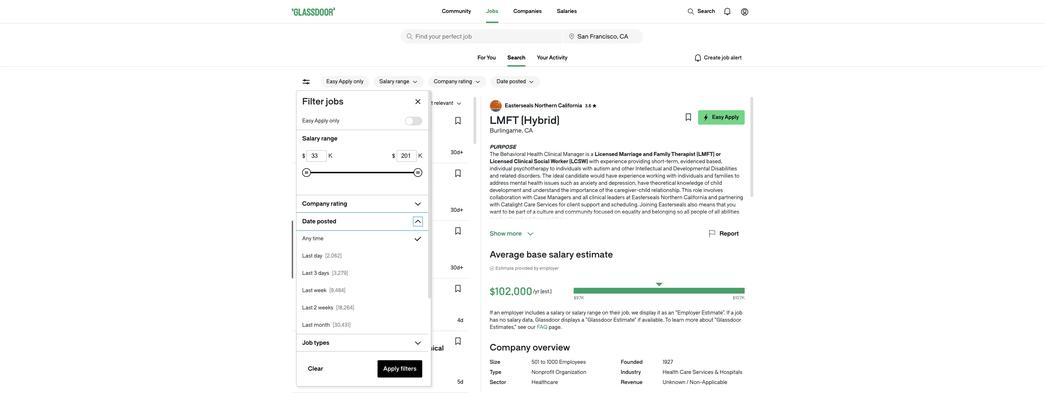 Task type: locate. For each thing, give the bounding box(es) containing it.
provided
[[515, 266, 533, 271]]

[30,431]
[[333, 322, 351, 329]]

posted
[[509, 79, 526, 85], [317, 218, 336, 225]]

1 horizontal spatial all
[[684, 209, 690, 215]]

slider
[[302, 168, 311, 177], [414, 168, 422, 177]]

easy apply only down 'filter jobs'
[[302, 118, 339, 124]]

$107k
[[315, 259, 329, 265], [733, 296, 745, 301]]

easterseals northern california 3.6 ★ for top 'easterseals northern california logo'
[[505, 103, 597, 109]]

★
[[592, 104, 597, 109], [387, 173, 391, 178], [400, 230, 404, 236]]

all down that
[[715, 209, 720, 215]]

0 vertical spatial have
[[606, 173, 617, 179]]

& inside jobs list element
[[325, 117, 329, 123]]

unknown
[[663, 380, 686, 386]]

easy
[[326, 79, 338, 85], [712, 114, 724, 120], [302, 118, 314, 124], [303, 152, 313, 157], [303, 210, 313, 215], [303, 267, 313, 272], [303, 320, 313, 325], [303, 382, 313, 387]]

0 vertical spatial northern
[[535, 103, 557, 109]]

san for orthocare
[[298, 135, 307, 141]]

0 vertical spatial their
[[509, 216, 520, 223]]

or for salary
[[566, 310, 571, 316]]

1 horizontal spatial or
[[716, 151, 721, 158]]

0 horizontal spatial if
[[490, 310, 493, 316]]

2 vertical spatial services
[[693, 370, 714, 376]]

as right it
[[662, 310, 667, 316]]

job,
[[622, 310, 630, 316]]

1 horizontal spatial if
[[727, 310, 730, 316]]

easy apply only button
[[321, 76, 369, 88]]

0 horizontal spatial individuals
[[556, 166, 581, 172]]

1 horizontal spatial date
[[497, 79, 508, 85]]

a up glassdoor
[[546, 310, 549, 316]]

on left job,
[[602, 310, 608, 316]]

none field "search keyword"
[[401, 29, 563, 44]]

jobs
[[486, 8, 498, 14]]

and down 'joining'
[[642, 209, 651, 215]]

francisco, for meridian
[[308, 364, 333, 370]]

0 vertical spatial as
[[573, 180, 579, 186]]

1 horizontal spatial easterseals northern california 3.6 ★
[[505, 103, 597, 109]]

0 vertical spatial on
[[615, 209, 621, 215]]

0 horizontal spatial jobs
[[326, 97, 344, 107]]

california inside jobs list element
[[366, 230, 390, 236]]

0 horizontal spatial company rating
[[302, 201, 347, 207]]

care
[[524, 202, 536, 208], [680, 370, 691, 376]]

0 vertical spatial only
[[354, 79, 364, 85]]

term,
[[667, 159, 679, 165]]

more down "employer
[[686, 317, 698, 324]]

4d
[[457, 318, 463, 324]]

founded
[[621, 360, 643, 366]]

employer
[[540, 266, 559, 271], [501, 310, 524, 316]]

0 vertical spatial easterseals northern california 3.6 ★
[[505, 103, 597, 109]]

search inside button
[[698, 8, 715, 14]]

0 horizontal spatial more
[[507, 230, 522, 237]]

northern up the (hybrid)
[[535, 103, 557, 109]]

has
[[490, 317, 498, 324]]

1 vertical spatial northern
[[661, 195, 683, 201]]

filter jobs
[[302, 97, 344, 107]]

glassdoor
[[535, 317, 560, 324]]

ca down the (hybrid)
[[524, 127, 533, 134]]

easterseals northern california logo image inside jobs list element
[[298, 227, 309, 239]]

2 vertical spatial easy apply
[[303, 382, 326, 387]]

individuals up candidate
[[556, 166, 581, 172]]

lives
[[533, 216, 543, 223]]

most relevant
[[421, 100, 453, 106]]

easy apply inside "button"
[[712, 114, 739, 120]]

have
[[606, 173, 617, 179], [638, 180, 649, 186]]

health down [30,431]
[[337, 338, 353, 344]]

$107k up job
[[733, 296, 745, 301]]

easy apply only up 40,699 san francisco, ca jobs
[[326, 79, 364, 85]]

last left week
[[302, 288, 313, 294]]

meridian home health
[[298, 338, 353, 344]]

1 vertical spatial easterseals northern california logo image
[[298, 227, 309, 239]]

estimates,"
[[490, 325, 517, 331]]

company rating for company rating dropdown button on the bottom of the page
[[302, 201, 347, 207]]

see
[[518, 325, 526, 331]]

0 vertical spatial rating
[[459, 79, 472, 85]]

company up relevant
[[434, 79, 457, 85]]

san inside the san francisco, ca $90k (employer est.) easy apply
[[298, 303, 307, 309]]

1 vertical spatial home
[[320, 338, 336, 344]]

on down scheduling.
[[615, 209, 621, 215]]

slider right '3.3' at the top left of the page
[[414, 168, 422, 177]]

mental
[[510, 180, 527, 186]]

california for 'easterseals northern california logo' inside jobs list element
[[366, 230, 390, 236]]

burlingame, up -
[[298, 250, 327, 256]]

rating inside popup button
[[459, 79, 472, 85]]

easy apply button
[[698, 110, 745, 125]]

health for meridian
[[337, 338, 353, 344]]

0 vertical spatial 30d+
[[451, 150, 463, 156]]

an up has
[[494, 310, 500, 316]]

burlingame, ca $97k - $107k (employer est.) easy apply
[[298, 250, 365, 272]]

clinical up worker
[[544, 151, 562, 158]]

salary
[[379, 79, 394, 85], [302, 135, 320, 142]]

ca right weeks
[[334, 303, 342, 309]]

or up displays
[[566, 310, 571, 316]]

easterseals northern california logo image
[[490, 100, 502, 112], [298, 227, 309, 239]]

company left '3.3' at the top left of the page
[[353, 172, 377, 178]]

more
[[507, 230, 522, 237], [686, 317, 698, 324]]

close filter menu image
[[414, 97, 422, 106]]

an
[[494, 310, 500, 316], [668, 310, 674, 316]]

$107k right -
[[315, 259, 329, 265]]

easterseals northern california 3.6 ★ up the (hybrid)
[[505, 103, 597, 109]]

salary right base
[[549, 250, 574, 260]]

only down 40,699 san francisco, ca jobs
[[329, 118, 339, 124]]

and down involves
[[708, 195, 717, 201]]

0 vertical spatial 3.6
[[585, 104, 591, 109]]

lmft (hybrid) burlingame, ca
[[490, 115, 560, 134]]

about
[[700, 317, 713, 324]]

4 last from the top
[[302, 305, 313, 311]]

importance
[[570, 188, 598, 194]]

★ inside mission electric company 3.3 ★
[[387, 173, 391, 178]]

0 horizontal spatial child
[[639, 188, 650, 194]]

easy inside "button"
[[712, 114, 724, 120]]

services inside jobs list element
[[363, 285, 384, 291]]

1 vertical spatial burlingame,
[[298, 250, 327, 256]]

most
[[421, 100, 433, 106]]

salary range inside popup button
[[379, 79, 409, 85]]

Search keyword field
[[401, 29, 563, 44]]

easterseals
[[505, 103, 534, 109], [632, 195, 660, 201], [659, 202, 686, 208], [313, 230, 341, 236]]

northern for 'easterseals northern california logo' inside jobs list element
[[342, 230, 365, 236]]

date posted button down search link
[[491, 76, 526, 88]]

caregiver-
[[614, 188, 639, 194]]

to right families
[[735, 173, 740, 179]]

a inside with experience providing short-term, evidenced based, individual psychotherapy to individuals with autism and other intellectual and developmental disabilities and related disorders. the ideal candidate would have experience working with individuals and families to address mental health issues such as anxiety and depression, have theoretical knowledge of child development and understand the importance of the caregiver-child relationship. this role involves collaboration with case managers and all clinical leaders at easterseals northern california and partnering with catalight care services for client support and scheduling. joining easterseals also means that you want to be part of a culture and community focused on equality and belonging so all people of all abilities can live their best lives and thrive.
[[533, 209, 536, 215]]

1 horizontal spatial burlingame,
[[490, 127, 523, 134]]

health up the social
[[527, 151, 543, 158]]

experience down other
[[619, 173, 645, 179]]

san down the job
[[298, 364, 307, 370]]

0 horizontal spatial range
[[321, 135, 338, 142]]

care up part
[[524, 202, 536, 208]]

based,
[[706, 159, 722, 165]]

time
[[313, 236, 323, 242]]

1 vertical spatial have
[[638, 180, 649, 186]]

easy apply only image
[[405, 117, 422, 126]]

easterseals northern california 3.6 ★
[[505, 103, 597, 109], [313, 230, 404, 236]]

apply inside button
[[339, 79, 352, 85]]

1 vertical spatial rating
[[331, 201, 347, 207]]

relevant
[[434, 100, 453, 106]]

and inside the licensed marriage and family therapist (lmft) or licensed clinical social worker (lcsw)
[[643, 151, 653, 158]]

0 vertical spatial burlingame,
[[490, 127, 523, 134]]

experience up autism
[[600, 159, 627, 165]]

any
[[302, 236, 311, 242]]

united states $100k (employer est.)
[[298, 192, 349, 207]]

2 horizontal spatial all
[[715, 209, 720, 215]]

people
[[691, 209, 707, 215]]

1 k from the left
[[328, 153, 332, 159]]

their down be
[[509, 216, 520, 223]]

san inside san francisco, ca per hour easy apply
[[298, 135, 307, 141]]

1 vertical spatial more
[[686, 317, 698, 324]]

easy apply for 30d+
[[303, 210, 326, 215]]

1 horizontal spatial an
[[668, 310, 674, 316]]

health for the
[[527, 151, 543, 158]]

1 horizontal spatial range
[[396, 79, 409, 85]]

francisco, for homeassist
[[308, 303, 333, 309]]

all down importance
[[583, 195, 588, 201]]

0 horizontal spatial posted
[[317, 218, 336, 225]]

anxiety
[[580, 180, 597, 186]]

"glassdoor down job
[[715, 317, 741, 324]]

1 horizontal spatial rating
[[459, 79, 472, 85]]

any time button
[[296, 230, 428, 248]]

$97k up displays
[[574, 296, 584, 301]]

0 horizontal spatial date posted button
[[296, 216, 411, 228]]

on inside with experience providing short-term, evidenced based, individual psychotherapy to individuals with autism and other intellectual and developmental disabilities and related disorders. the ideal candidate would have experience working with individuals and families to address mental health issues such as anxiety and depression, have theoretical knowledge of child development and understand the importance of the caregiver-child relationship. this role involves collaboration with case managers and all clinical leaders at easterseals northern california and partnering with catalight care services for client support and scheduling. joining easterseals also means that you want to be part of a culture and community focused on equality and belonging so all people of all abilities can live their best lives and thrive.
[[615, 209, 621, 215]]

company inside jobs list element
[[353, 172, 377, 178]]

mission electric company logo image
[[298, 170, 309, 181]]

licensed
[[595, 151, 618, 158], [490, 159, 513, 165]]

francisco, inside the san francisco, ca $90k (employer est.) easy apply
[[308, 303, 333, 309]]

easterseals northern california 3.6 ★ down company rating dropdown button on the bottom of the page
[[313, 230, 404, 236]]

0 horizontal spatial 3.6
[[393, 230, 399, 236]]

1 30d+ from the top
[[451, 150, 463, 156]]

3.6
[[585, 104, 591, 109], [393, 230, 399, 236]]

the down the purpose
[[490, 151, 499, 158]]

date posted button down company rating dropdown button on the bottom of the page
[[296, 216, 411, 228]]

licensed up autism
[[595, 151, 618, 158]]

apply inside 'burlingame, ca $97k - $107k (employer est.) easy apply'
[[314, 267, 326, 272]]

with down is
[[589, 159, 599, 165]]

have down autism
[[606, 173, 617, 179]]

or up based,
[[716, 151, 721, 158]]

1 last from the top
[[302, 253, 313, 259]]

1 vertical spatial $97k
[[574, 296, 584, 301]]

apply inside the san francisco, ca $90k (employer est.) easy apply
[[314, 320, 326, 325]]

0 horizontal spatial services
[[363, 285, 384, 291]]

5 last from the top
[[302, 322, 313, 329]]

and left other
[[611, 166, 620, 172]]

show more
[[490, 230, 522, 237]]

company rating inside dropdown button
[[302, 201, 347, 207]]

easy inside 'burlingame, ca $97k - $107k (employer est.) easy apply'
[[303, 267, 313, 272]]

1 horizontal spatial employer
[[540, 266, 559, 271]]

san inside san francisco, ca (employer est.)
[[298, 364, 307, 370]]

0 vertical spatial salary
[[379, 79, 394, 85]]

0 horizontal spatial care
[[524, 202, 536, 208]]

0 horizontal spatial easterseals northern california 3.6 ★
[[313, 230, 404, 236]]

0 vertical spatial the
[[490, 151, 499, 158]]

francisco, inside san francisco, ca (employer est.)
[[308, 364, 333, 370]]

if left job
[[727, 310, 730, 316]]

on inside if an employer includes a salary or salary range on their job, we display it as an "employer estimate".  if a job has no salary data, glassdoor displays a "glassdoor estimate" if available.  to learn more about "glassdoor estimates," see our
[[602, 310, 608, 316]]

easy apply for 5d
[[303, 382, 326, 387]]

to
[[550, 166, 555, 172], [735, 173, 740, 179], [503, 209, 507, 215], [541, 360, 546, 366]]

rating inside dropdown button
[[331, 201, 347, 207]]

0 horizontal spatial california
[[366, 230, 390, 236]]

san down orthocare
[[298, 135, 307, 141]]

individual
[[490, 166, 512, 172]]

0 vertical spatial california
[[558, 103, 582, 109]]

2 the from the left
[[605, 188, 613, 194]]

open filter menu image
[[302, 78, 311, 86]]

data,
[[522, 317, 534, 324]]

0 vertical spatial ★
[[592, 104, 597, 109]]

None field
[[401, 29, 563, 44], [563, 29, 643, 44], [307, 150, 327, 162], [397, 150, 417, 162], [307, 150, 327, 162], [397, 150, 417, 162]]

easterseals northern california 3.6 ★ inside jobs list element
[[313, 230, 404, 236]]

1 vertical spatial clinical
[[514, 159, 533, 165]]

managers
[[547, 195, 571, 201]]

date posted up time
[[302, 218, 336, 225]]

knowledge
[[677, 180, 703, 186]]

& left sports
[[325, 117, 329, 123]]

last week [9,484]
[[302, 288, 346, 294]]

1 horizontal spatial have
[[638, 180, 649, 186]]

candidate
[[565, 173, 589, 179]]

1 vertical spatial date posted
[[302, 218, 336, 225]]

easterseals northern california logo image left time
[[298, 227, 309, 239]]

last down $90k
[[302, 322, 313, 329]]

1 horizontal spatial slider
[[414, 168, 422, 177]]

3.6 inside jobs list element
[[393, 230, 399, 236]]

0 horizontal spatial or
[[566, 310, 571, 316]]

easy inside san francisco, ca per hour easy apply
[[303, 152, 313, 157]]

rating
[[459, 79, 472, 85], [331, 201, 347, 207]]

-
[[311, 259, 313, 265]]

2 vertical spatial northern
[[342, 230, 365, 236]]

company rating for company rating popup button
[[434, 79, 472, 85]]

2 last from the top
[[302, 271, 313, 277]]

licensed marriage and family therapist (lmft) or licensed clinical social worker (lcsw)
[[490, 151, 721, 165]]

by
[[534, 266, 538, 271]]

support
[[581, 202, 600, 208]]

burlingame,
[[490, 127, 523, 134], [298, 250, 327, 256]]

employer right "by" at the right of page
[[540, 266, 559, 271]]

last for last day [2,062]
[[302, 253, 313, 259]]

est.) inside 'burlingame, ca $97k - $107k (employer est.) easy apply'
[[355, 259, 365, 265]]

1 vertical spatial california
[[684, 195, 707, 201]]

francisco, up per
[[308, 135, 333, 141]]

0 horizontal spatial salary
[[302, 135, 320, 142]]

their inside if an employer includes a salary or salary range on their job, we display it as an "employer estimate".  if a job has no salary data, glassdoor displays a "glassdoor estimate" if available.  to learn more about "glassdoor estimates," see our
[[610, 310, 620, 316]]

0 vertical spatial experience
[[600, 159, 627, 165]]

date up any
[[302, 218, 316, 225]]

or for (lmft)
[[716, 151, 721, 158]]

health down "[3,279]"
[[345, 285, 362, 291]]

francisco, inside san francisco, ca per hour easy apply
[[308, 135, 333, 141]]

ideal
[[553, 173, 564, 179]]

home for meridian
[[320, 338, 336, 344]]

their left job,
[[610, 310, 620, 316]]

if up has
[[490, 310, 493, 316]]

last for last week [9,484]
[[302, 288, 313, 294]]

★ for united states $100k (employer est.)
[[387, 173, 391, 178]]

0 horizontal spatial all
[[583, 195, 588, 201]]

last for last month [30,431]
[[302, 322, 313, 329]]

1 horizontal spatial company rating
[[434, 79, 472, 85]]

or inside the licensed marriage and family therapist (lmft) or licensed clinical social worker (lcsw)
[[716, 151, 721, 158]]

ca inside san francisco, ca (employer est.)
[[334, 364, 342, 370]]

0 horizontal spatial licensed
[[490, 159, 513, 165]]

hour
[[325, 143, 337, 149]]

means
[[699, 202, 715, 208]]

apply inside san francisco, ca per hour easy apply
[[314, 152, 326, 157]]

no
[[500, 317, 506, 324]]

1 horizontal spatial child
[[711, 180, 722, 186]]

more inside "dropdown button"
[[507, 230, 522, 237]]

0 horizontal spatial easterseals northern california logo image
[[298, 227, 309, 239]]

(employer inside san francisco, ca (employer est.)
[[361, 373, 385, 379]]

1 horizontal spatial the
[[542, 173, 552, 179]]

1 vertical spatial services
[[363, 285, 384, 291]]

0 vertical spatial easterseals northern california logo image
[[490, 100, 502, 112]]

last left 2
[[302, 305, 313, 311]]

understand
[[533, 188, 560, 194]]

0 vertical spatial $107k
[[315, 259, 329, 265]]

salary up displays
[[572, 310, 586, 316]]

clinical up psychotherapy
[[514, 159, 533, 165]]

0 horizontal spatial an
[[494, 310, 500, 316]]

1 horizontal spatial search
[[698, 8, 715, 14]]

and down would
[[599, 180, 608, 186]]

or inside if an employer includes a salary or salary range on their job, we display it as an "employer estimate".  if a job has no salary data, glassdoor displays a "glassdoor estimate" if available.  to learn more about "glassdoor estimates," see our
[[566, 310, 571, 316]]

30d+ for easterseals northern california
[[451, 265, 463, 271]]

0 horizontal spatial "glassdoor
[[586, 317, 612, 324]]

estimate provided by employer
[[496, 266, 559, 271]]

1 horizontal spatial &
[[715, 370, 719, 376]]

salary inside popup button
[[379, 79, 394, 85]]

2 vertical spatial ★
[[400, 230, 404, 236]]

1 vertical spatial individuals
[[678, 173, 703, 179]]

and up address on the top left of the page
[[490, 173, 499, 179]]

ca up physical
[[352, 100, 359, 106]]

$97k inside 'burlingame, ca $97k - $107k (employer est.) easy apply'
[[298, 259, 310, 265]]

all right so
[[684, 209, 690, 215]]

month
[[314, 322, 330, 329]]

last left the 3
[[302, 271, 313, 277]]

date for topmost date posted dropdown button
[[497, 79, 508, 85]]

1 horizontal spatial northern
[[535, 103, 557, 109]]

0 vertical spatial range
[[396, 79, 409, 85]]

the up issues
[[542, 173, 552, 179]]

0 vertical spatial date posted
[[497, 79, 526, 85]]

services inside with experience providing short-term, evidenced based, individual psychotherapy to individuals with autism and other intellectual and developmental disabilities and related disorders. the ideal candidate would have experience working with individuals and families to address mental health issues such as anxiety and depression, have theoretical knowledge of child development and understand the importance of the caregiver-child relationship. this role involves collaboration with case managers and all clinical leaders at easterseals northern california and partnering with catalight care services for client support and scheduling. joining easterseals also means that you want to be part of a culture and community focused on equality and belonging so all people of all abilities can live their best lives and thrive.
[[537, 202, 558, 208]]

1 vertical spatial date
[[302, 218, 316, 225]]

1 vertical spatial on
[[602, 310, 608, 316]]

company inside dropdown button
[[302, 201, 329, 207]]

francisco, down week
[[308, 303, 333, 309]]

1 vertical spatial their
[[610, 310, 620, 316]]

northern inside jobs list element
[[342, 230, 365, 236]]

1 horizontal spatial $107k
[[733, 296, 745, 301]]

salary
[[549, 250, 574, 260], [551, 310, 565, 316], [572, 310, 586, 316], [507, 317, 521, 324]]

1 horizontal spatial licensed
[[595, 151, 618, 158]]

developmental
[[673, 166, 710, 172]]

ca up 'hour'
[[334, 135, 342, 141]]

the up leaders on the right
[[605, 188, 613, 194]]

individuals up knowledge
[[678, 173, 703, 179]]

families
[[715, 173, 733, 179]]

posted up time
[[317, 218, 336, 225]]

behavioral
[[500, 151, 526, 158]]

company rating inside popup button
[[434, 79, 472, 85]]

1 $ from the left
[[302, 153, 305, 159]]

our
[[528, 325, 536, 331]]

0 vertical spatial $97k
[[298, 259, 310, 265]]

0 horizontal spatial date
[[302, 218, 316, 225]]

ca inside san francisco, ca per hour easy apply
[[334, 135, 342, 141]]

0 horizontal spatial k
[[328, 153, 332, 159]]

k down 'hour'
[[328, 153, 332, 159]]

last for last 2 weeks [18,264]
[[302, 305, 313, 311]]

1 horizontal spatial 3.6
[[585, 104, 591, 109]]

child up involves
[[711, 180, 722, 186]]

2 horizontal spatial california
[[684, 195, 707, 201]]

1 vertical spatial company rating
[[302, 201, 347, 207]]

family
[[654, 151, 670, 158]]

2 30d+ from the top
[[451, 207, 463, 214]]

(employer inside 'burlingame, ca $97k - $107k (employer est.) easy apply'
[[330, 259, 354, 265]]

company rating down states
[[302, 201, 347, 207]]

for
[[478, 55, 486, 61]]

ca inside 'burlingame, ca $97k - $107k (employer est.) easy apply'
[[328, 250, 335, 256]]

jobs up physical
[[361, 100, 371, 106]]

weeks
[[318, 305, 333, 311]]

1927
[[663, 360, 673, 366]]

3 last from the top
[[302, 288, 313, 294]]

[18,264]
[[336, 305, 354, 311]]

san
[[315, 100, 325, 106], [298, 135, 307, 141], [298, 303, 307, 309], [298, 364, 307, 370]]

0 vertical spatial date posted button
[[491, 76, 526, 88]]

"glassdoor left estimate"
[[586, 317, 612, 324]]

date for bottommost date posted dropdown button
[[302, 218, 316, 225]]

home for homeassist
[[329, 285, 344, 291]]

2 "glassdoor from the left
[[715, 317, 741, 324]]

3 30d+ from the top
[[451, 265, 463, 271]]

range inside popup button
[[396, 79, 409, 85]]

1 horizontal spatial $
[[392, 153, 395, 159]]

ca inside the san francisco, ca $90k (employer est.) easy apply
[[334, 303, 342, 309]]

francisco, down types
[[308, 364, 333, 370]]

individuals
[[556, 166, 581, 172], [678, 173, 703, 179]]

licensed up individual
[[490, 159, 513, 165]]

the inside with experience providing short-term, evidenced based, individual psychotherapy to individuals with autism and other intellectual and developmental disabilities and related disorders. the ideal candidate would have experience working with individuals and families to address mental health issues such as anxiety and depression, have theoretical knowledge of child development and understand the importance of the caregiver-child relationship. this role involves collaboration with case managers and all clinical leaders at easterseals northern california and partnering with catalight care services for client support and scheduling. joining easterseals also means that you want to be part of a culture and community focused on equality and belonging so all people of all abilities can live their best lives and thrive.
[[542, 173, 552, 179]]

burlingame, down lmft
[[490, 127, 523, 134]]

and down for
[[555, 209, 564, 215]]

est.) inside san francisco, ca (employer est.)
[[386, 373, 396, 379]]

more right the show
[[507, 230, 522, 237]]

0 vertical spatial care
[[524, 202, 536, 208]]

2 if from the left
[[727, 310, 730, 316]]

easy inside the san francisco, ca $90k (employer est.) easy apply
[[303, 320, 313, 325]]

easterseals right any
[[313, 230, 341, 236]]

1 horizontal spatial california
[[558, 103, 582, 109]]

3.6 for 'easterseals northern california logo' inside jobs list element
[[393, 230, 399, 236]]

would
[[590, 173, 605, 179]]

1 vertical spatial ★
[[387, 173, 391, 178]]



Task type: describe. For each thing, give the bounding box(es) containing it.
a right is
[[591, 151, 594, 158]]

1 an from the left
[[494, 310, 500, 316]]

of up involves
[[705, 180, 709, 186]]

1 vertical spatial child
[[639, 188, 650, 194]]

"employer
[[675, 310, 700, 316]]

(lcsw)
[[569, 159, 588, 165]]

and down health
[[523, 188, 532, 194]]

electric
[[333, 172, 352, 178]]

theoretical
[[650, 180, 676, 186]]

sports
[[330, 117, 346, 123]]

2 slider from the left
[[414, 168, 422, 177]]

purpose
[[490, 144, 516, 150]]

activity
[[549, 55, 568, 61]]

unknown / non-applicable
[[663, 380, 727, 386]]

1 vertical spatial search
[[508, 55, 525, 61]]

clinical
[[589, 195, 606, 201]]

1 vertical spatial care
[[680, 370, 691, 376]]

rating for company rating popup button
[[459, 79, 472, 85]]

1000
[[547, 360, 558, 366]]

Search location field
[[563, 29, 643, 44]]

with experience providing short-term, evidenced based, individual psychotherapy to individuals with autism and other intellectual and developmental disabilities and related disorders. the ideal candidate would have experience working with individuals and families to address mental health issues such as anxiety and depression, have theoretical knowledge of child development and understand the importance of the caregiver-child relationship. this role involves collaboration with case managers and all clinical leaders at easterseals northern california and partnering with catalight care services for client support and scheduling. joining easterseals also means that you want to be part of a culture and community focused on equality and belonging so all people of all abilities can live their best lives and thrive.
[[490, 159, 743, 223]]

also
[[688, 202, 698, 208]]

san for homeassist
[[298, 303, 307, 309]]

northern inside with experience providing short-term, evidenced based, individual psychotherapy to individuals with autism and other intellectual and developmental disabilities and related disorders. the ideal candidate would have experience working with individuals and families to address mental health issues such as anxiety and depression, have theoretical knowledge of child development and understand the importance of the caregiver-child relationship. this role involves collaboration with case managers and all clinical leaders at easterseals northern california and partnering with catalight care services for client support and scheduling. joining easterseals also means that you want to be part of a culture and community focused on equality and belonging so all people of all abilities can live their best lives and thrive.
[[661, 195, 683, 201]]

their inside with experience providing short-term, evidenced based, individual psychotherapy to individuals with autism and other intellectual and developmental disabilities and related disorders. the ideal candidate would have experience working with individuals and families to address mental health issues such as anxiety and depression, have theoretical knowledge of child development and understand the importance of the caregiver-child relationship. this role involves collaboration with case managers and all clinical leaders at easterseals northern california and partnering with catalight care services for client support and scheduling. joining easterseals also means that you want to be part of a culture and community focused on equality and belonging so all people of all abilities can live their best lives and thrive.
[[509, 216, 520, 223]]

nonprofit
[[532, 370, 554, 376]]

address
[[490, 180, 509, 186]]

such
[[561, 180, 572, 186]]

1 horizontal spatial posted
[[509, 79, 526, 85]]

inc.
[[391, 117, 400, 123]]

salary up see
[[507, 317, 521, 324]]

easterseals up 'joining'
[[632, 195, 660, 201]]

san francisco, ca (employer est.)
[[298, 364, 396, 379]]

with left the case at the right of the page
[[522, 195, 532, 201]]

meridian
[[298, 338, 319, 344]]

most relevant button
[[415, 98, 453, 109]]

social
[[534, 159, 550, 165]]

salary up glassdoor
[[551, 310, 565, 316]]

homeassist home health services
[[298, 285, 384, 291]]

orthocare & sports physical therapy, inc.
[[298, 117, 400, 123]]

as inside with experience providing short-term, evidenced based, individual psychotherapy to individuals with autism and other intellectual and developmental disabilities and related disorders. the ideal candidate would have experience working with individuals and families to address mental health issues such as anxiety and depression, have theoretical knowledge of child development and understand the importance of the caregiver-child relationship. this role involves collaboration with case managers and all clinical leaders at easterseals northern california and partnering with catalight care services for client support and scheduling. joining easterseals also means that you want to be part of a culture and community focused on equality and belonging so all people of all abilities can live their best lives and thrive.
[[573, 180, 579, 186]]

that
[[717, 202, 726, 208]]

as inside if an employer includes a salary or salary range on their job, we display it as an "employer estimate".  if a job has no salary data, glassdoor displays a "glassdoor estimate" if available.  to learn more about "glassdoor estimates," see our
[[662, 310, 667, 316]]

5d
[[457, 379, 463, 386]]

francisco, up sports
[[326, 100, 351, 106]]

1 vertical spatial salary range
[[302, 135, 338, 142]]

it
[[657, 310, 660, 316]]

hospitals
[[720, 370, 742, 376]]

3.6 for top 'easterseals northern california logo'
[[585, 104, 591, 109]]

with up the theoretical
[[667, 173, 677, 179]]

and down term,
[[663, 166, 672, 172]]

1 vertical spatial only
[[329, 118, 339, 124]]

homeassist
[[298, 285, 328, 291]]

involves
[[704, 188, 723, 194]]

(employer inside the san francisco, ca $90k (employer est.) easy apply
[[311, 311, 336, 317]]

1 slider from the left
[[302, 168, 311, 177]]

to
[[665, 317, 671, 324]]

francisco, for orthocare
[[308, 135, 333, 141]]

of up best
[[527, 209, 532, 215]]

ca inside lmft (hybrid) burlingame, ca
[[524, 127, 533, 134]]

date posted for topmost date posted dropdown button
[[497, 79, 526, 85]]

organization
[[556, 370, 586, 376]]

a right displays
[[582, 317, 584, 324]]

0 vertical spatial child
[[711, 180, 722, 186]]

northern for top 'easterseals northern california logo'
[[535, 103, 557, 109]]

you
[[487, 55, 496, 61]]

0 vertical spatial employer
[[540, 266, 559, 271]]

displays
[[561, 317, 580, 324]]

2 an from the left
[[668, 310, 674, 316]]

easterseals northern california 3.6 ★ for 'easterseals northern california logo' inside jobs list element
[[313, 230, 404, 236]]

company up 'size'
[[490, 343, 531, 353]]

physical
[[348, 117, 368, 123]]

1 "glassdoor from the left
[[586, 317, 612, 324]]

1 the from the left
[[561, 188, 569, 194]]

1 horizontal spatial $97k
[[574, 296, 584, 301]]

1 vertical spatial range
[[321, 135, 338, 142]]

company rating button
[[296, 198, 411, 210]]

0 horizontal spatial the
[[490, 151, 499, 158]]

care inside with experience providing short-term, evidenced based, individual psychotherapy to individuals with autism and other intellectual and developmental disabilities and related disorders. the ideal candidate would have experience working with individuals and families to address mental health issues such as anxiety and depression, have theoretical knowledge of child development and understand the importance of the caregiver-child relationship. this role involves collaboration with case managers and all clinical leaders at easterseals northern california and partnering with catalight care services for client support and scheduling. joining easterseals also means that you want to be part of a culture and community focused on equality and belonging so all people of all abilities can live their best lives and thrive.
[[524, 202, 536, 208]]

last month [30,431]
[[302, 322, 351, 329]]

easterseals up lmft (hybrid) burlingame, ca
[[505, 103, 534, 109]]

california inside with experience providing short-term, evidenced based, individual psychotherapy to individuals with autism and other intellectual and developmental disabilities and related disorders. the ideal candidate would have experience working with individuals and families to address mental health issues such as anxiety and depression, have theoretical knowledge of child development and understand the importance of the caregiver-child relationship. this role involves collaboration with case managers and all clinical leaders at easterseals northern california and partnering with catalight care services for client support and scheduling. joining easterseals also means that you want to be part of a culture and community focused on equality and belonging so all people of all abilities can live their best lives and thrive.
[[684, 195, 707, 201]]

to left be
[[503, 209, 507, 215]]

psychotherapy
[[514, 166, 549, 172]]

more inside if an employer includes a salary or salary range on their job, we display it as an "employer estimate".  if a job has no salary data, glassdoor displays a "glassdoor estimate" if available.  to learn more about "glassdoor estimates," see our
[[686, 317, 698, 324]]

1 horizontal spatial clinical
[[544, 151, 562, 158]]

companies link
[[514, 0, 542, 23]]

last for last 3 days [3,279]
[[302, 271, 313, 277]]

industry
[[621, 370, 641, 376]]

and up focused
[[601, 202, 610, 208]]

date posted for bottommost date posted dropdown button
[[302, 218, 336, 225]]

is
[[586, 151, 589, 158]]

with up want
[[490, 202, 500, 208]]

company inside popup button
[[434, 79, 457, 85]]

jobs list element
[[292, 111, 474, 393]]

1 vertical spatial easy apply only
[[302, 118, 339, 124]]

$102,000
[[490, 286, 532, 298]]

san right the 40,699
[[315, 100, 325, 106]]

of down means
[[709, 209, 713, 215]]

joining
[[640, 202, 657, 208]]

to right 501
[[541, 360, 546, 366]]

and up client
[[573, 195, 581, 201]]

faq page.
[[537, 325, 562, 331]]

thrive.
[[555, 216, 570, 223]]

display
[[640, 310, 656, 316]]

days
[[318, 271, 329, 277]]

california for top 'easterseals northern california logo'
[[558, 103, 582, 109]]

range inside if an employer includes a salary or salary range on their job, we display it as an "employer estimate".  if a job has no salary data, glassdoor displays a "glassdoor estimate" if available.  to learn more about "glassdoor estimates," see our
[[587, 310, 601, 316]]

of up the clinical
[[599, 188, 604, 194]]

san for meridian
[[298, 364, 307, 370]]

easy inside button
[[326, 79, 338, 85]]

last 2 weeks [18,264]
[[302, 305, 354, 311]]

size
[[490, 360, 500, 366]]

marriage
[[619, 151, 642, 158]]

autism
[[594, 166, 610, 172]]

report button
[[708, 230, 739, 238]]

/
[[687, 380, 688, 386]]

2 horizontal spatial services
[[693, 370, 714, 376]]

easterseals inside jobs list element
[[313, 230, 341, 236]]

with down (lcsw)
[[583, 166, 593, 172]]

a left job
[[731, 310, 734, 316]]

1 horizontal spatial jobs
[[361, 100, 371, 106]]

2 $ from the left
[[392, 153, 395, 159]]

1 if from the left
[[490, 310, 493, 316]]

partnering
[[719, 195, 743, 201]]

clinical inside the licensed marriage and family therapist (lmft) or licensed clinical social worker (lcsw)
[[514, 159, 533, 165]]

40,699 san francisco, ca jobs
[[298, 100, 371, 106]]

easy apply only element
[[405, 117, 422, 126]]

(employer inside united states $100k (employer est.)
[[313, 201, 338, 207]]

est.) inside united states $100k (employer est.)
[[339, 201, 349, 207]]

1 vertical spatial date posted button
[[296, 216, 411, 228]]

at
[[626, 195, 631, 201]]

burlingame, inside 'burlingame, ca $97k - $107k (employer est.) easy apply'
[[298, 250, 327, 256]]

rating for company rating dropdown button on the bottom of the page
[[331, 201, 347, 207]]

est.) inside the san francisco, ca $90k (employer est.) easy apply
[[337, 311, 347, 317]]

[9,484]
[[329, 288, 346, 294]]

easy apply only inside button
[[326, 79, 364, 85]]

last day [2,062]
[[302, 253, 342, 259]]

only inside easy apply only button
[[354, 79, 364, 85]]

working
[[646, 173, 665, 179]]

1 vertical spatial experience
[[619, 173, 645, 179]]

salary range button
[[374, 76, 409, 88]]

burlingame, inside lmft (hybrid) burlingame, ca
[[490, 127, 523, 134]]

this
[[682, 188, 692, 194]]

development
[[490, 188, 521, 194]]

search button
[[684, 4, 719, 19]]

salaries link
[[557, 0, 577, 23]]

date posted list box
[[296, 230, 428, 334]]

jobs link
[[486, 0, 498, 23]]

job
[[735, 310, 743, 316]]

estimate
[[576, 250, 613, 260]]

your
[[537, 55, 548, 61]]

none field search location
[[563, 29, 643, 44]]

and up involves
[[704, 173, 713, 179]]

and down "culture"
[[545, 216, 554, 223]]

faq link
[[537, 325, 547, 331]]

health down 1927
[[663, 370, 679, 376]]

easterseals up so
[[659, 202, 686, 208]]

2
[[314, 305, 317, 311]]

so
[[677, 209, 683, 215]]

sector
[[490, 380, 506, 386]]

health care services & hospitals
[[663, 370, 742, 376]]

0 horizontal spatial have
[[606, 173, 617, 179]]

apply inside "button"
[[725, 114, 739, 120]]

/yr
[[533, 289, 539, 295]]

job
[[302, 340, 313, 347]]

employer inside if an employer includes a salary or salary range on their job, we display it as an "employer estimate".  if a job has no salary data, glassdoor displays a "glassdoor estimate" if available.  to learn more about "glassdoor estimates," see our
[[501, 310, 524, 316]]

job types
[[302, 340, 329, 347]]

applicable
[[702, 380, 727, 386]]

depression,
[[609, 180, 637, 186]]

healthcare
[[532, 380, 558, 386]]

1 vertical spatial licensed
[[490, 159, 513, 165]]

leaders
[[607, 195, 625, 201]]

if
[[638, 317, 641, 324]]

★ for burlingame, ca $97k - $107k (employer est.) easy apply
[[400, 230, 404, 236]]

for you link
[[478, 55, 496, 61]]

$107k inside 'burlingame, ca $97k - $107k (employer est.) easy apply'
[[315, 259, 329, 265]]

your activity link
[[537, 55, 568, 61]]

orthocare
[[298, 117, 324, 123]]

2 k from the left
[[418, 153, 422, 159]]

1 vertical spatial posted
[[317, 218, 336, 225]]

for
[[559, 202, 566, 208]]

1 vertical spatial salary
[[302, 135, 320, 142]]

evidenced
[[680, 159, 705, 165]]

to up the ideal
[[550, 166, 555, 172]]

live
[[500, 216, 508, 223]]

30d+ for mission electric company
[[451, 207, 463, 214]]

health for homeassist
[[345, 285, 362, 291]]

0 vertical spatial licensed
[[595, 151, 618, 158]]

type
[[490, 370, 501, 376]]

1 vertical spatial $107k
[[733, 296, 745, 301]]



Task type: vqa. For each thing, say whether or not it's contained in the screenshot.


